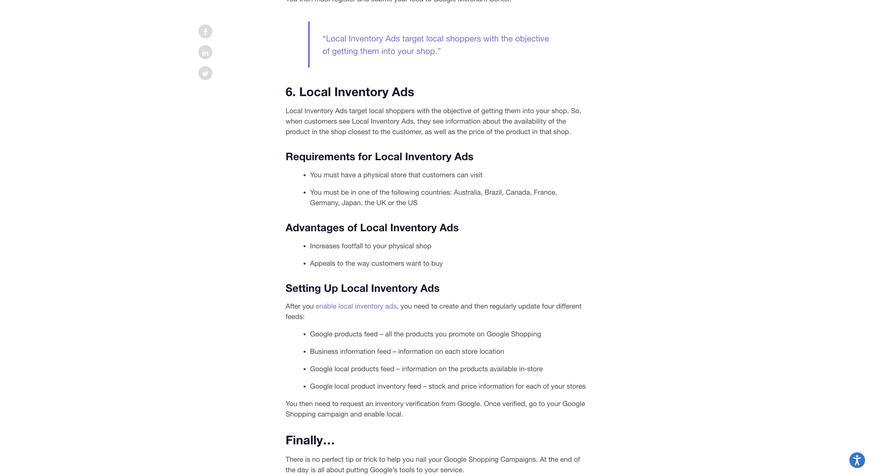 Task type: describe. For each thing, give the bounding box(es) containing it.
shop. for local inventory ads target local shoppers with the objective of getting them into your shop.
[[417, 46, 438, 56]]

to left 'buy'
[[424, 259, 430, 267]]

google's
[[370, 466, 398, 474]]

shoppers for local inventory ads target local shoppers with the objective of getting them into your shop.
[[446, 33, 481, 43]]

to right go
[[539, 400, 545, 408]]

0 horizontal spatial each
[[445, 347, 460, 356]]

2 vertical spatial store
[[528, 365, 543, 373]]

regularly
[[490, 302, 517, 310]]

, you need to create and then regularly update four different feeds:
[[286, 302, 582, 321]]

from
[[442, 400, 456, 408]]

go
[[529, 400, 537, 408]]

0 horizontal spatial in
[[312, 128, 317, 136]]

increases footfall to your physical shop
[[310, 242, 432, 250]]

increases
[[310, 242, 340, 250]]

inventory inside local inventory ads target local shoppers with the objective of getting them into your shop.
[[349, 33, 383, 43]]

once
[[484, 400, 501, 408]]

2 see from the left
[[433, 117, 444, 125]]

information right business
[[340, 347, 376, 356]]

with for local inventory ads target local shoppers with the objective of getting them into your shop.
[[484, 33, 499, 43]]

customer,
[[393, 128, 423, 136]]

to down nail
[[417, 466, 423, 474]]

2 horizontal spatial shopping
[[511, 330, 542, 338]]

google inside there is no perfect tip or trick to help you nail your google shopping campaigns. at the end of the day is all about putting google's tools to your service.
[[444, 455, 467, 463]]

local inside local inventory ads target local shoppers with the objective of getting them into your shop. so, when customers see local inventory ads, they see information about the availability of the product in the shop closest to the customer, as well as the price of the product in that shop.
[[369, 107, 384, 115]]

0 vertical spatial is
[[305, 455, 310, 463]]

0 vertical spatial for
[[358, 150, 372, 163]]

brazil,
[[485, 188, 504, 196]]

local inside local inventory ads target local shoppers with the objective of getting them into your shop.
[[427, 33, 444, 43]]

google products feed – all the products you promote on google shopping
[[310, 330, 542, 338]]

be
[[341, 188, 349, 196]]

buy
[[432, 259, 443, 267]]

you left "promote"
[[436, 330, 447, 338]]

1 horizontal spatial each
[[526, 382, 542, 390]]

australia,
[[454, 188, 483, 196]]

advantages
[[286, 221, 345, 234]]

need for then
[[315, 400, 331, 408]]

and inside you then need to request an inventory verification from google. once verified, go to your google shopping campaign and enable local.
[[351, 410, 362, 418]]

ads
[[386, 302, 397, 310]]

1 vertical spatial and
[[448, 382, 460, 390]]

linkedin image
[[203, 49, 209, 56]]

target for local inventory ads target local shoppers with the objective of getting them into your shop. so, when customers see local inventory ads, they see information about the availability of the product in the shop closest to the customer, as well as the price of the product in that shop.
[[349, 107, 367, 115]]

physical for want
[[389, 242, 414, 250]]

create
[[440, 302, 459, 310]]

twitter image
[[202, 70, 209, 77]]

advantages of local inventory ads
[[286, 221, 459, 234]]

getting for local inventory ads target local shoppers with the objective of getting them into your shop. so, when customers see local inventory ads, they see information about the availability of the product in the shop closest to the customer, as well as the price of the product in that shop.
[[482, 107, 503, 115]]

information down business information feed – information on each store location
[[402, 365, 437, 373]]

to right appeals
[[337, 259, 344, 267]]

japan,
[[342, 199, 363, 207]]

0 vertical spatial inventory
[[355, 302, 384, 310]]

2 horizontal spatial customers
[[423, 171, 455, 179]]

1 vertical spatial on
[[436, 347, 443, 356]]

1 vertical spatial that
[[409, 171, 421, 179]]

closest
[[349, 128, 371, 136]]

shopping inside you then need to request an inventory verification from google. once verified, go to your google shopping campaign and enable local.
[[286, 410, 316, 418]]

so,
[[571, 107, 582, 115]]

setting
[[286, 282, 321, 294]]

your inside you then need to request an inventory verification from google. once verified, go to your google shopping campaign and enable local.
[[547, 400, 561, 408]]

day
[[298, 466, 309, 474]]

inventory inside you then need to request an inventory verification from google. once verified, go to your google shopping campaign and enable local.
[[375, 400, 404, 408]]

information inside local inventory ads target local shoppers with the objective of getting them into your shop. so, when customers see local inventory ads, they see information about the availability of the product in the shop closest to the customer, as well as the price of the product in that shop.
[[446, 117, 481, 125]]

2 vertical spatial shop.
[[554, 128, 571, 136]]

local inside local inventory ads target local shoppers with the objective of getting them into your shop.
[[326, 33, 347, 43]]

tip
[[346, 455, 354, 463]]

1 vertical spatial for
[[516, 382, 524, 390]]

well
[[434, 128, 446, 136]]

canada,
[[506, 188, 532, 196]]

then inside , you need to create and then regularly update four different feeds:
[[475, 302, 488, 310]]

2 vertical spatial customers
[[372, 259, 405, 267]]

google up location
[[487, 330, 510, 338]]

enable local inventory ads link
[[316, 302, 397, 310]]

google local products feed – information on the products available in-store
[[310, 365, 543, 373]]

appeals
[[310, 259, 336, 267]]

2 horizontal spatial product
[[506, 128, 531, 136]]

nail
[[416, 455, 427, 463]]

1 as from the left
[[425, 128, 432, 136]]

you for you must have a physical store that customers can visit
[[310, 171, 322, 179]]

trick
[[364, 455, 377, 463]]

or inside you must be in one of the following countries: australia, brazil, canada, france, germany, japan, the uk or the us
[[388, 199, 395, 207]]

can
[[457, 171, 469, 179]]

to inside local inventory ads target local shoppers with the objective of getting them into your shop. so, when customers see local inventory ads, they see information about the availability of the product in the shop closest to the customer, as well as the price of the product in that shop.
[[373, 128, 379, 136]]

after
[[286, 302, 301, 310]]

about inside local inventory ads target local shoppers with the objective of getting them into your shop. so, when customers see local inventory ads, they see information about the availability of the product in the shop closest to the customer, as well as the price of the product in that shop.
[[483, 117, 501, 125]]

0 horizontal spatial product
[[286, 128, 310, 136]]

2 horizontal spatial in
[[533, 128, 538, 136]]

you inside , you need to create and then regularly update four different feeds:
[[401, 302, 412, 310]]

local inventory ads target local shoppers with the objective of getting them into your shop. so, when customers see local inventory ads, they see information about the availability of the product in the shop closest to the customer, as well as the price of the product in that shop.
[[286, 107, 582, 136]]

6.
[[286, 84, 296, 99]]

in-
[[519, 365, 528, 373]]

1 vertical spatial inventory
[[377, 382, 406, 390]]

feeds:
[[286, 313, 305, 321]]

local inventory ads target local shoppers with the objective of getting them into your shop.
[[323, 33, 549, 56]]

a
[[358, 171, 362, 179]]

campaigns.
[[501, 455, 538, 463]]

when
[[286, 117, 303, 125]]

you right after
[[303, 302, 314, 310]]

open accessibe: accessibility options, statement and help image
[[854, 455, 862, 466]]

google up business
[[310, 330, 333, 338]]

that inside local inventory ads target local shoppers with the objective of getting them into your shop. so, when customers see local inventory ads, they see information about the availability of the product in the shop closest to the customer, as well as the price of the product in that shop.
[[540, 128, 552, 136]]

stock
[[429, 382, 446, 390]]

you for you must be in one of the following countries: australia, brazil, canada, france, germany, japan, the uk or the us
[[310, 188, 322, 196]]

campaign
[[318, 410, 349, 418]]

requirements for local inventory ads
[[286, 150, 474, 163]]

france,
[[534, 188, 558, 196]]

into for local inventory ads target local shoppers with the objective of getting them into your shop.
[[382, 46, 396, 56]]

and inside , you need to create and then regularly update four different feeds:
[[461, 302, 473, 310]]

setting up local inventory ads
[[286, 282, 440, 294]]

business information feed – information on each store location
[[310, 347, 505, 356]]

no
[[312, 455, 320, 463]]

different
[[557, 302, 582, 310]]

to right footfall
[[365, 242, 371, 250]]

they
[[418, 117, 431, 125]]

6. local inventory ads
[[286, 84, 415, 99]]

available
[[490, 365, 518, 373]]

end
[[561, 455, 572, 463]]

you inside there is no perfect tip or trick to help you nail your google shopping campaigns. at the end of the day is all about putting google's tools to your service.
[[403, 455, 414, 463]]

must for be
[[324, 188, 339, 196]]

in inside you must be in one of the following countries: australia, brazil, canada, france, germany, japan, the uk or the us
[[351, 188, 356, 196]]

1 vertical spatial store
[[462, 347, 478, 356]]

shop. for local inventory ads target local shoppers with the objective of getting them into your shop. so, when customers see local inventory ads, they see information about the availability of the product in the shop closest to the customer, as well as the price of the product in that shop.
[[552, 107, 569, 115]]

countries:
[[421, 188, 452, 196]]

an
[[366, 400, 374, 408]]

ads,
[[402, 117, 416, 125]]

of inside you must be in one of the following countries: australia, brazil, canada, france, germany, japan, the uk or the us
[[372, 188, 378, 196]]

finally…
[[286, 433, 335, 447]]

visit
[[471, 171, 483, 179]]

2 vertical spatial on
[[439, 365, 447, 373]]

uk
[[377, 199, 386, 207]]

following
[[392, 188, 420, 196]]

google.
[[458, 400, 482, 408]]



Task type: locate. For each thing, give the bounding box(es) containing it.
1 vertical spatial price
[[462, 382, 477, 390]]

shoppers inside local inventory ads target local shoppers with the objective of getting them into your shop. so, when customers see local inventory ads, they see information about the availability of the product in the shop closest to the customer, as well as the price of the product in that shop.
[[386, 107, 415, 115]]

2 horizontal spatial and
[[461, 302, 473, 310]]

is left no
[[305, 455, 310, 463]]

need for you
[[414, 302, 430, 310]]

0 horizontal spatial into
[[382, 46, 396, 56]]

you for you then need to request an inventory verification from google. once verified, go to your google shopping campaign and enable local.
[[286, 400, 297, 408]]

of inside there is no perfect tip or trick to help you nail your google shopping campaigns. at the end of the day is all about putting google's tools to your service.
[[574, 455, 580, 463]]

getting for local inventory ads target local shoppers with the objective of getting them into your shop.
[[332, 46, 358, 56]]

and
[[461, 302, 473, 310], [448, 382, 460, 390], [351, 410, 362, 418]]

the inside local inventory ads target local shoppers with the objective of getting them into your shop.
[[502, 33, 513, 43]]

verified,
[[503, 400, 527, 408]]

google inside you then need to request an inventory verification from google. once verified, go to your google shopping campaign and enable local.
[[563, 400, 586, 408]]

all
[[385, 330, 392, 338], [318, 466, 325, 474]]

1 vertical spatial shop
[[416, 242, 432, 250]]

2 as from the left
[[448, 128, 456, 136]]

store up following at the left top
[[391, 171, 407, 179]]

1 vertical spatial shopping
[[286, 410, 316, 418]]

on up the google local products feed – information on the products available in-store
[[436, 347, 443, 356]]

information down google products feed – all the products you promote on google shopping at bottom
[[399, 347, 434, 356]]

to up campaign
[[332, 400, 339, 408]]

facebook image
[[204, 29, 208, 36]]

about inside there is no perfect tip or trick to help you nail your google shopping campaigns. at the end of the day is all about putting google's tools to your service.
[[327, 466, 345, 474]]

into for local inventory ads target local shoppers with the objective of getting them into your shop. so, when customers see local inventory ads, they see information about the availability of the product in the shop closest to the customer, as well as the price of the product in that shop.
[[523, 107, 534, 115]]

customers inside local inventory ads target local shoppers with the objective of getting them into your shop. so, when customers see local inventory ads, they see information about the availability of the product in the shop closest to the customer, as well as the price of the product in that shop.
[[305, 117, 337, 125]]

1 horizontal spatial is
[[311, 466, 316, 474]]

need
[[414, 302, 430, 310], [315, 400, 331, 408]]

objective inside local inventory ads target local shoppers with the objective of getting them into your shop. so, when customers see local inventory ads, they see information about the availability of the product in the shop closest to the customer, as well as the price of the product in that shop.
[[444, 107, 472, 115]]

ads inside local inventory ads target local shoppers with the objective of getting them into your shop.
[[386, 33, 400, 43]]

0 horizontal spatial about
[[327, 466, 345, 474]]

product
[[286, 128, 310, 136], [506, 128, 531, 136], [351, 382, 376, 390]]

,
[[397, 302, 399, 310]]

1 vertical spatial each
[[526, 382, 542, 390]]

1 vertical spatial or
[[356, 455, 362, 463]]

target inside local inventory ads target local shoppers with the objective of getting them into your shop.
[[403, 33, 424, 43]]

after you enable local inventory ads
[[286, 302, 397, 310]]

google up campaign
[[310, 382, 333, 390]]

on up 'google local product inventory feed – stock and price information for each of your stores'
[[439, 365, 447, 373]]

want
[[407, 259, 422, 267]]

with inside local inventory ads target local shoppers with the objective of getting them into your shop. so, when customers see local inventory ads, they see information about the availability of the product in the shop closest to the customer, as well as the price of the product in that shop.
[[417, 107, 430, 115]]

1 vertical spatial them
[[505, 107, 521, 115]]

0 vertical spatial then
[[475, 302, 488, 310]]

objective
[[516, 33, 549, 43], [444, 107, 472, 115]]

inventory
[[355, 302, 384, 310], [377, 382, 406, 390], [375, 400, 404, 408]]

0 vertical spatial target
[[403, 33, 424, 43]]

1 horizontal spatial target
[[403, 33, 424, 43]]

in up "requirements"
[[312, 128, 317, 136]]

0 vertical spatial customers
[[305, 117, 337, 125]]

four
[[542, 302, 555, 310]]

there
[[286, 455, 303, 463]]

0 horizontal spatial store
[[391, 171, 407, 179]]

verification
[[406, 400, 440, 408]]

1 see from the left
[[339, 117, 350, 125]]

one
[[358, 188, 370, 196]]

0 horizontal spatial them
[[361, 46, 379, 56]]

or inside there is no perfect tip or trick to help you nail your google shopping campaigns. at the end of the day is all about putting google's tools to your service.
[[356, 455, 362, 463]]

google up service.
[[444, 455, 467, 463]]

1 horizontal spatial then
[[475, 302, 488, 310]]

germany,
[[310, 199, 340, 207]]

physical right a
[[364, 171, 389, 179]]

information up well
[[446, 117, 481, 125]]

0 horizontal spatial see
[[339, 117, 350, 125]]

promote
[[449, 330, 475, 338]]

–
[[380, 330, 384, 338], [393, 347, 397, 356], [397, 365, 400, 373], [424, 382, 427, 390]]

information up once
[[479, 382, 514, 390]]

0 horizontal spatial getting
[[332, 46, 358, 56]]

product up an
[[351, 382, 376, 390]]

all down no
[[318, 466, 325, 474]]

you up the tools
[[403, 455, 414, 463]]

availability
[[515, 117, 547, 125]]

in
[[312, 128, 317, 136], [533, 128, 538, 136], [351, 188, 356, 196]]

2 must from the top
[[324, 188, 339, 196]]

1 horizontal spatial and
[[448, 382, 460, 390]]

you inside you then need to request an inventory verification from google. once verified, go to your google shopping campaign and enable local.
[[286, 400, 297, 408]]

must for have
[[324, 171, 339, 179]]

have
[[341, 171, 356, 179]]

1 vertical spatial shoppers
[[386, 107, 415, 115]]

to left create
[[432, 302, 438, 310]]

0 vertical spatial need
[[414, 302, 430, 310]]

perfect
[[322, 455, 344, 463]]

1 vertical spatial getting
[[482, 107, 503, 115]]

you then need to request an inventory verification from google. once verified, go to your google shopping campaign and enable local.
[[286, 400, 586, 418]]

need inside you then need to request an inventory verification from google. once verified, go to your google shopping campaign and enable local.
[[315, 400, 331, 408]]

objective for local inventory ads target local shoppers with the objective of getting them into your shop. so, when customers see local inventory ads, they see information about the availability of the product in the shop closest to the customer, as well as the price of the product in that shop.
[[444, 107, 472, 115]]

for up a
[[358, 150, 372, 163]]

as right well
[[448, 128, 456, 136]]

ads inside local inventory ads target local shoppers with the objective of getting them into your shop. so, when customers see local inventory ads, they see information about the availability of the product in the shop closest to the customer, as well as the price of the product in that shop.
[[335, 107, 348, 115]]

about
[[483, 117, 501, 125], [327, 466, 345, 474]]

update
[[519, 302, 541, 310]]

or right "uk"
[[388, 199, 395, 207]]

1 vertical spatial need
[[315, 400, 331, 408]]

footfall
[[342, 242, 363, 250]]

0 vertical spatial must
[[324, 171, 339, 179]]

them inside local inventory ads target local shoppers with the objective of getting them into your shop. so, when customers see local inventory ads, they see information about the availability of the product in the shop closest to the customer, as well as the price of the product in that shop.
[[505, 107, 521, 115]]

2 vertical spatial you
[[286, 400, 297, 408]]

must
[[324, 171, 339, 179], [324, 188, 339, 196]]

0 horizontal spatial shoppers
[[386, 107, 415, 115]]

0 horizontal spatial that
[[409, 171, 421, 179]]

at
[[540, 455, 547, 463]]

into
[[382, 46, 396, 56], [523, 107, 534, 115]]

to inside , you need to create and then regularly update four different feeds:
[[432, 302, 438, 310]]

0 vertical spatial all
[[385, 330, 392, 338]]

0 horizontal spatial as
[[425, 128, 432, 136]]

price inside local inventory ads target local shoppers with the objective of getting them into your shop. so, when customers see local inventory ads, they see information about the availability of the product in the shop closest to the customer, as well as the price of the product in that shop.
[[469, 128, 485, 136]]

your
[[398, 46, 414, 56], [536, 107, 550, 115], [373, 242, 387, 250], [551, 382, 565, 390], [547, 400, 561, 408], [429, 455, 442, 463], [425, 466, 439, 474]]

1 must from the top
[[324, 171, 339, 179]]

enable inside you then need to request an inventory verification from google. once verified, go to your google shopping campaign and enable local.
[[364, 410, 385, 418]]

of
[[323, 46, 330, 56], [474, 107, 480, 115], [549, 117, 555, 125], [487, 128, 493, 136], [372, 188, 378, 196], [348, 221, 357, 234], [543, 382, 550, 390], [574, 455, 580, 463]]

see up closest
[[339, 117, 350, 125]]

1 vertical spatial must
[[324, 188, 339, 196]]

1 horizontal spatial objective
[[516, 33, 549, 43]]

in right be
[[351, 188, 356, 196]]

1 vertical spatial you
[[310, 188, 322, 196]]

store down "promote"
[[462, 347, 478, 356]]

objective for local inventory ads target local shoppers with the objective of getting them into your shop.
[[516, 33, 549, 43]]

need inside , you need to create and then regularly update four different feeds:
[[414, 302, 430, 310]]

1 horizontal spatial see
[[433, 117, 444, 125]]

getting inside local inventory ads target local shoppers with the objective of getting them into your shop. so, when customers see local inventory ads, they see information about the availability of the product in the shop closest to the customer, as well as the price of the product in that shop.
[[482, 107, 503, 115]]

that down availability
[[540, 128, 552, 136]]

2 vertical spatial inventory
[[375, 400, 404, 408]]

1 horizontal spatial product
[[351, 382, 376, 390]]

0 vertical spatial objective
[[516, 33, 549, 43]]

0 horizontal spatial all
[[318, 466, 325, 474]]

google down stores
[[563, 400, 586, 408]]

for
[[358, 150, 372, 163], [516, 382, 524, 390]]

0 vertical spatial on
[[477, 330, 485, 338]]

all up business information feed – information on each store location
[[385, 330, 392, 338]]

2 vertical spatial shopping
[[469, 455, 499, 463]]

1 horizontal spatial them
[[505, 107, 521, 115]]

google local product inventory feed – stock and price information for each of your stores
[[310, 382, 586, 390]]

0 vertical spatial shopping
[[511, 330, 542, 338]]

google
[[310, 330, 333, 338], [487, 330, 510, 338], [310, 365, 333, 373], [310, 382, 333, 390], [563, 400, 586, 408], [444, 455, 467, 463]]

1 vertical spatial with
[[417, 107, 430, 115]]

inventory
[[349, 33, 383, 43], [335, 84, 389, 99], [305, 107, 333, 115], [371, 117, 400, 125], [405, 150, 452, 163], [391, 221, 437, 234], [371, 282, 418, 294]]

1 horizontal spatial with
[[484, 33, 499, 43]]

1 horizontal spatial enable
[[364, 410, 385, 418]]

shop left closest
[[331, 128, 347, 136]]

customers right "when"
[[305, 117, 337, 125]]

product down availability
[[506, 128, 531, 136]]

0 horizontal spatial shopping
[[286, 410, 316, 418]]

0 vertical spatial enable
[[316, 302, 337, 310]]

enable down up
[[316, 302, 337, 310]]

0 vertical spatial shop
[[331, 128, 347, 136]]

physical
[[364, 171, 389, 179], [389, 242, 414, 250]]

1 vertical spatial physical
[[389, 242, 414, 250]]

enable
[[316, 302, 337, 310], [364, 410, 385, 418]]

shoppers inside local inventory ads target local shoppers with the objective of getting them into your shop.
[[446, 33, 481, 43]]

each
[[445, 347, 460, 356], [526, 382, 542, 390]]

0 horizontal spatial need
[[315, 400, 331, 408]]

1 vertical spatial all
[[318, 466, 325, 474]]

product down "when"
[[286, 128, 310, 136]]

target inside local inventory ads target local shoppers with the objective of getting them into your shop. so, when customers see local inventory ads, they see information about the availability of the product in the shop closest to the customer, as well as the price of the product in that shop.
[[349, 107, 367, 115]]

1 horizontal spatial as
[[448, 128, 456, 136]]

shop.
[[417, 46, 438, 56], [552, 107, 569, 115], [554, 128, 571, 136]]

on right "promote"
[[477, 330, 485, 338]]

1 vertical spatial into
[[523, 107, 534, 115]]

1 horizontal spatial getting
[[482, 107, 503, 115]]

store
[[391, 171, 407, 179], [462, 347, 478, 356], [528, 365, 543, 373]]

1 vertical spatial is
[[311, 466, 316, 474]]

1 vertical spatial customers
[[423, 171, 455, 179]]

0 horizontal spatial with
[[417, 107, 430, 115]]

information
[[446, 117, 481, 125], [340, 347, 376, 356], [399, 347, 434, 356], [402, 365, 437, 373], [479, 382, 514, 390]]

0 vertical spatial you
[[310, 171, 322, 179]]

physical for of
[[364, 171, 389, 179]]

and right 'stock'
[[448, 382, 460, 390]]

customers down increases footfall to your physical shop at the left of page
[[372, 259, 405, 267]]

shoppers for local inventory ads target local shoppers with the objective of getting them into your shop. so, when customers see local inventory ads, they see information about the availability of the product in the shop closest to the customer, as well as the price of the product in that shop.
[[386, 107, 415, 115]]

0 vertical spatial and
[[461, 302, 473, 310]]

1 horizontal spatial store
[[462, 347, 478, 356]]

is right day
[[311, 466, 316, 474]]

0 vertical spatial or
[[388, 199, 395, 207]]

your inside local inventory ads target local shoppers with the objective of getting them into your shop. so, when customers see local inventory ads, they see information about the availability of the product in the shop closest to the customer, as well as the price of the product in that shop.
[[536, 107, 550, 115]]

customers up 'countries:'
[[423, 171, 455, 179]]

must left have
[[324, 171, 339, 179]]

0 vertical spatial them
[[361, 46, 379, 56]]

them for local inventory ads target local shoppers with the objective of getting them into your shop. so, when customers see local inventory ads, they see information about the availability of the product in the shop closest to the customer, as well as the price of the product in that shop.
[[505, 107, 521, 115]]

0 vertical spatial with
[[484, 33, 499, 43]]

shopping
[[511, 330, 542, 338], [286, 410, 316, 418], [469, 455, 499, 463]]

1 horizontal spatial about
[[483, 117, 501, 125]]

you right the ,
[[401, 302, 412, 310]]

local.
[[387, 410, 403, 418]]

0 vertical spatial getting
[[332, 46, 358, 56]]

in down availability
[[533, 128, 538, 136]]

them inside local inventory ads target local shoppers with the objective of getting them into your shop.
[[361, 46, 379, 56]]

that up following at the left top
[[409, 171, 421, 179]]

with inside local inventory ads target local shoppers with the objective of getting them into your shop.
[[484, 33, 499, 43]]

and down the request on the bottom of the page
[[351, 410, 362, 418]]

enable down an
[[364, 410, 385, 418]]

0 vertical spatial that
[[540, 128, 552, 136]]

them
[[361, 46, 379, 56], [505, 107, 521, 115]]

shop up want on the bottom
[[416, 242, 432, 250]]

0 horizontal spatial then
[[299, 400, 313, 408]]

then inside you then need to request an inventory verification from google. once verified, go to your google shopping campaign and enable local.
[[299, 400, 313, 408]]

1 vertical spatial enable
[[364, 410, 385, 418]]

1 vertical spatial then
[[299, 400, 313, 408]]

0 horizontal spatial objective
[[444, 107, 472, 115]]

0 vertical spatial into
[[382, 46, 396, 56]]

putting
[[347, 466, 368, 474]]

them for local inventory ads target local shoppers with the objective of getting them into your shop.
[[361, 46, 379, 56]]

0 horizontal spatial and
[[351, 410, 362, 418]]

objective inside local inventory ads target local shoppers with the objective of getting them into your shop.
[[516, 33, 549, 43]]

requirements
[[286, 150, 356, 163]]

shop inside local inventory ads target local shoppers with the objective of getting them into your shop. so, when customers see local inventory ads, they see information about the availability of the product in the shop closest to the customer, as well as the price of the product in that shop.
[[331, 128, 347, 136]]

with for local inventory ads target local shoppers with the objective of getting them into your shop. so, when customers see local inventory ads, they see information about the availability of the product in the shop closest to the customer, as well as the price of the product in that shop.
[[417, 107, 430, 115]]

as down they on the top of page
[[425, 128, 432, 136]]

you
[[310, 171, 322, 179], [310, 188, 322, 196], [286, 400, 297, 408]]

google down business
[[310, 365, 333, 373]]

stores
[[567, 382, 586, 390]]

service.
[[441, 466, 465, 474]]

1 vertical spatial shop.
[[552, 107, 569, 115]]

business
[[310, 347, 339, 356]]

location
[[480, 347, 505, 356]]

shopping inside there is no perfect tip or trick to help you nail your google shopping campaigns. at the end of the day is all about putting google's tools to your service.
[[469, 455, 499, 463]]

of inside local inventory ads target local shoppers with the objective of getting them into your shop.
[[323, 46, 330, 56]]

to up 'google's'
[[379, 455, 386, 463]]

see
[[339, 117, 350, 125], [433, 117, 444, 125]]

1 horizontal spatial shoppers
[[446, 33, 481, 43]]

shop. inside local inventory ads target local shoppers with the objective of getting them into your shop.
[[417, 46, 438, 56]]

help
[[388, 455, 401, 463]]

1 vertical spatial about
[[327, 466, 345, 474]]

to
[[373, 128, 379, 136], [365, 242, 371, 250], [337, 259, 344, 267], [424, 259, 430, 267], [432, 302, 438, 310], [332, 400, 339, 408], [539, 400, 545, 408], [379, 455, 386, 463], [417, 466, 423, 474]]

1 horizontal spatial all
[[385, 330, 392, 338]]

to right closest
[[373, 128, 379, 136]]

getting inside local inventory ads target local shoppers with the objective of getting them into your shop.
[[332, 46, 358, 56]]

target
[[403, 33, 424, 43], [349, 107, 367, 115]]

way
[[357, 259, 370, 267]]

2 horizontal spatial store
[[528, 365, 543, 373]]

for down in-
[[516, 382, 524, 390]]

each up go
[[526, 382, 542, 390]]

need right the ,
[[414, 302, 430, 310]]

into inside local inventory ads target local shoppers with the objective of getting them into your shop. so, when customers see local inventory ads, they see information about the availability of the product in the shop closest to the customer, as well as the price of the product in that shop.
[[523, 107, 534, 115]]

or right tip
[[356, 455, 362, 463]]

you must have a physical store that customers can visit
[[310, 171, 483, 179]]

0 horizontal spatial for
[[358, 150, 372, 163]]

tools
[[400, 466, 415, 474]]

all inside there is no perfect tip or trick to help you nail your google shopping campaigns. at the end of the day is all about putting google's tools to your service.
[[318, 466, 325, 474]]

must up the germany,
[[324, 188, 339, 196]]

store right available
[[528, 365, 543, 373]]

each down "promote"
[[445, 347, 460, 356]]

request
[[341, 400, 364, 408]]

then
[[475, 302, 488, 310], [299, 400, 313, 408]]

us
[[408, 199, 418, 207]]

need up campaign
[[315, 400, 331, 408]]

up
[[324, 282, 338, 294]]

you must be in one of the following countries: australia, brazil, canada, france, germany, japan, the uk or the us
[[310, 188, 558, 207]]

1 horizontal spatial customers
[[372, 259, 405, 267]]

into inside local inventory ads target local shoppers with the objective of getting them into your shop.
[[382, 46, 396, 56]]

shop
[[331, 128, 347, 136], [416, 242, 432, 250]]

your inside local inventory ads target local shoppers with the objective of getting them into your shop.
[[398, 46, 414, 56]]

must inside you must be in one of the following countries: australia, brazil, canada, france, germany, japan, the uk or the us
[[324, 188, 339, 196]]

there is no perfect tip or trick to help you nail your google shopping campaigns. at the end of the day is all about putting google's tools to your service.
[[286, 455, 580, 474]]

1 horizontal spatial shopping
[[469, 455, 499, 463]]

appeals to the way customers want to buy
[[310, 259, 443, 267]]

1 horizontal spatial shop
[[416, 242, 432, 250]]

you inside you must be in one of the following countries: australia, brazil, canada, france, germany, japan, the uk or the us
[[310, 188, 322, 196]]

physical up want on the bottom
[[389, 242, 414, 250]]

and right create
[[461, 302, 473, 310]]

0 horizontal spatial shop
[[331, 128, 347, 136]]

target for local inventory ads target local shoppers with the objective of getting them into your shop.
[[403, 33, 424, 43]]

see up well
[[433, 117, 444, 125]]

0 horizontal spatial is
[[305, 455, 310, 463]]



